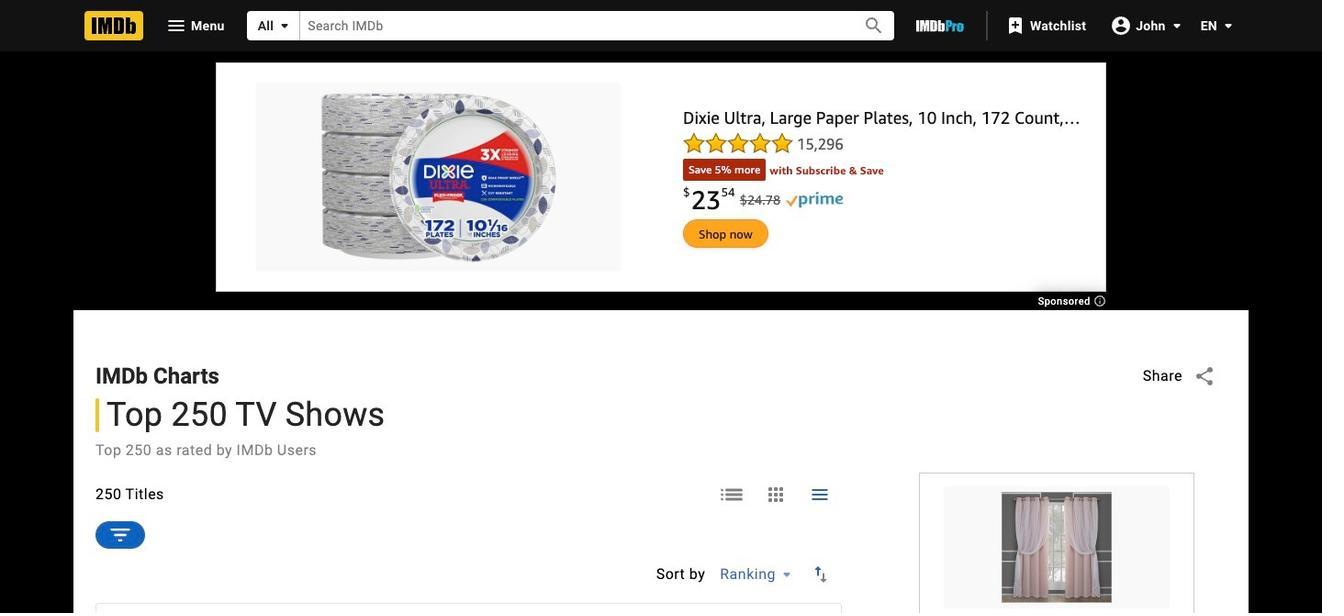 Task type: locate. For each thing, give the bounding box(es) containing it.
grid view image
[[765, 484, 787, 506]]

1 horizontal spatial arrow drop down image
[[1166, 14, 1188, 36]]

selected:  compact view image
[[809, 484, 831, 506]]

watchlist image
[[1004, 15, 1026, 37]]

change sort by direction image
[[810, 564, 832, 586]]

detailed view image
[[721, 484, 743, 506]]

filter image
[[107, 522, 133, 548]]

arrow drop down image
[[1166, 14, 1188, 36], [274, 15, 296, 37], [1218, 15, 1240, 37]]

submit search image
[[863, 15, 885, 37]]

None search field
[[247, 11, 894, 40]]

None field
[[301, 11, 843, 40]]

2 horizontal spatial arrow drop down image
[[1218, 15, 1240, 37]]



Task type: vqa. For each thing, say whether or not it's contained in the screenshot.
'No rank change' element within Ranking 5 element
no



Task type: describe. For each thing, give the bounding box(es) containing it.
0 horizontal spatial arrow drop down image
[[274, 15, 296, 37]]

account circle image
[[1110, 14, 1132, 36]]

share on social media image
[[1194, 365, 1216, 387]]

home image
[[84, 11, 143, 40]]

menu image
[[165, 15, 187, 37]]

arrow drop down image
[[776, 564, 798, 586]]

Search IMDb text field
[[301, 11, 843, 40]]



